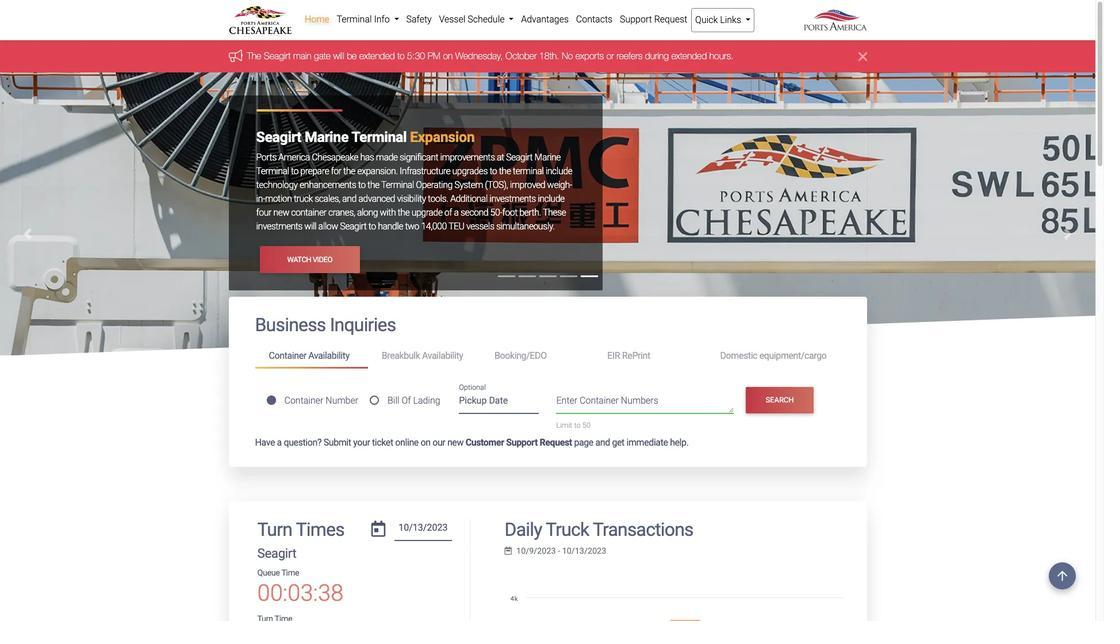 Task type: describe. For each thing, give the bounding box(es) containing it.
0 vertical spatial include
[[546, 166, 573, 177]]

marine inside ports america chesapeake has made significant improvements at seagirt marine terminal to                          prepare for the expansion. infrastructure upgrades to the terminal include technology                          enhancements to the terminal operating system (tos), improved weigh- in-motion truck scales,                          and advanced visibility tools. additional investments include four new container cranes,                          along with the upgrade of a second 50-foot berth. these investments will allow seagirt                          to handle two 14,000 teu vessels simultaneously.
[[535, 152, 561, 163]]

visibility
[[397, 194, 426, 204]]

a inside '00:03:38' main content
[[277, 437, 282, 448]]

domestic equipment/cargo link
[[707, 346, 841, 367]]

october
[[506, 51, 537, 61]]

support inside '00:03:38' main content
[[506, 437, 538, 448]]

quick
[[696, 14, 718, 25]]

Enter Container Numbers text field
[[557, 394, 734, 414]]

1 extended from the left
[[360, 51, 395, 61]]

page
[[574, 437, 594, 448]]

turn times
[[257, 519, 345, 541]]

to up advanced
[[358, 180, 366, 191]]

ticket
[[372, 437, 393, 448]]

queue time 00:03:38
[[257, 569, 344, 607]]

significant
[[400, 152, 439, 163]]

of
[[402, 395, 411, 406]]

seagirt up the terminal
[[506, 152, 533, 163]]

go to top image
[[1050, 563, 1077, 590]]

daily
[[505, 519, 542, 541]]

seagirt up the ports
[[256, 129, 302, 146]]

eir reprint link
[[594, 346, 707, 367]]

container number
[[285, 395, 359, 406]]

contacts link
[[573, 8, 617, 31]]

or
[[607, 51, 614, 61]]

home link
[[301, 8, 333, 31]]

submit
[[324, 437, 351, 448]]

availability for container availability
[[309, 351, 350, 361]]

breakbulk availability link
[[368, 346, 481, 367]]

reefers
[[617, 51, 643, 61]]

ports america chesapeake has made significant improvements at seagirt marine terminal to                          prepare for the expansion. infrastructure upgrades to the terminal include technology                          enhancements to the terminal operating system (tos), improved weigh- in-motion truck scales,                          and advanced visibility tools. additional investments include four new container cranes,                          along with the upgrade of a second 50-foot berth. these investments will allow seagirt                          to handle two 14,000 teu vessels simultaneously.
[[256, 152, 573, 232]]

has
[[360, 152, 374, 163]]

support request link
[[617, 8, 691, 31]]

tools.
[[428, 194, 449, 204]]

terminal inside terminal info link
[[337, 14, 372, 25]]

to down along
[[369, 221, 376, 232]]

video
[[313, 255, 333, 264]]

enter
[[557, 396, 578, 406]]

our
[[433, 437, 446, 448]]

vessel schedule link
[[436, 8, 518, 31]]

limit
[[557, 421, 573, 430]]

request inside '00:03:38' main content
[[540, 437, 572, 448]]

18th.
[[540, 51, 560, 61]]

be
[[347, 51, 357, 61]]

two
[[405, 221, 420, 232]]

50
[[583, 421, 591, 430]]

info
[[374, 14, 390, 25]]

terminal up the technology
[[256, 166, 289, 177]]

schedule
[[468, 14, 505, 25]]

prepare
[[301, 166, 329, 177]]

vessel schedule
[[439, 14, 507, 25]]

0 horizontal spatial marine
[[305, 129, 349, 146]]

operating
[[416, 180, 453, 191]]

a inside ports america chesapeake has made significant improvements at seagirt marine terminal to                          prepare for the expansion. infrastructure upgrades to the terminal include technology                          enhancements to the terminal operating system (tos), improved weigh- in-motion truck scales,                          and advanced visibility tools. additional investments include four new container cranes,                          along with the upgrade of a second 50-foot berth. these investments will allow seagirt                          to handle two 14,000 teu vessels simultaneously.
[[454, 207, 459, 218]]

the right for in the left top of the page
[[344, 166, 355, 177]]

domestic
[[721, 351, 758, 361]]

1 vertical spatial include
[[538, 194, 565, 204]]

daily truck transactions
[[505, 519, 694, 541]]

watch
[[287, 255, 311, 264]]

container
[[291, 207, 327, 218]]

have a question? submit your ticket online on our new customer support request page and get immediate help.
[[255, 437, 689, 448]]

business
[[255, 314, 326, 336]]

get
[[612, 437, 625, 448]]

the
[[247, 51, 261, 61]]

wednesday,
[[456, 51, 503, 61]]

container up 50
[[580, 396, 619, 406]]

with
[[380, 207, 396, 218]]

vessels
[[467, 221, 495, 232]]

home
[[305, 14, 329, 25]]

watch video
[[287, 255, 333, 264]]

bill of lading
[[388, 395, 441, 406]]

new inside ports america chesapeake has made significant improvements at seagirt marine terminal to                          prepare for the expansion. infrastructure upgrades to the terminal include technology                          enhancements to the terminal operating system (tos), improved weigh- in-motion truck scales,                          and advanced visibility tools. additional investments include four new container cranes,                          along with the upgrade of a second 50-foot berth. these investments will allow seagirt                          to handle two 14,000 teu vessels simultaneously.
[[274, 207, 289, 218]]

cranes,
[[329, 207, 355, 218]]

on inside alert
[[443, 51, 453, 61]]

booking/edo
[[495, 351, 547, 361]]

four
[[256, 207, 272, 218]]

advantages link
[[518, 8, 573, 31]]

advantages
[[521, 14, 569, 25]]

eir
[[608, 351, 620, 361]]

breakbulk availability
[[382, 351, 463, 361]]

truck
[[294, 194, 313, 204]]

scales,
[[315, 194, 340, 204]]

upgrades
[[453, 166, 488, 177]]

and inside '00:03:38' main content
[[596, 437, 610, 448]]

allow
[[319, 221, 338, 232]]

to inside '00:03:38' main content
[[575, 421, 581, 430]]

00:03:38 main content
[[220, 297, 876, 621]]

safety link
[[403, 8, 436, 31]]

question?
[[284, 437, 322, 448]]

container availability link
[[255, 346, 368, 369]]

pm
[[428, 51, 441, 61]]

foot
[[503, 207, 518, 218]]

business inquiries
[[255, 314, 396, 336]]

expansion image
[[0, 73, 1096, 546]]

advanced
[[359, 194, 395, 204]]

times
[[296, 519, 345, 541]]

expansion.
[[357, 166, 398, 177]]

improvements
[[440, 152, 495, 163]]

seagirt inside '00:03:38' main content
[[257, 546, 297, 561]]

2 extended from the left
[[672, 51, 707, 61]]

10/13/2023
[[563, 547, 607, 556]]

-
[[558, 547, 561, 556]]

improved
[[510, 180, 546, 191]]

terminal up made
[[352, 129, 407, 146]]

number
[[326, 395, 359, 406]]

chesapeake
[[312, 152, 358, 163]]

the up advanced
[[368, 180, 380, 191]]



Task type: vqa. For each thing, say whether or not it's contained in the screenshot.
the Analytics link
no



Task type: locate. For each thing, give the bounding box(es) containing it.
(tos),
[[485, 180, 508, 191]]

0 horizontal spatial new
[[274, 207, 289, 218]]

have
[[255, 437, 275, 448]]

1 horizontal spatial a
[[454, 207, 459, 218]]

motion
[[265, 194, 292, 204]]

safety
[[407, 14, 432, 25]]

reprint
[[623, 351, 651, 361]]

0 horizontal spatial will
[[305, 221, 317, 232]]

calendar week image
[[505, 547, 512, 555]]

quick links
[[696, 14, 744, 25]]

0 horizontal spatial support
[[506, 437, 538, 448]]

will left be
[[333, 51, 345, 61]]

additional
[[451, 194, 488, 204]]

links
[[721, 14, 742, 25]]

to down america
[[291, 166, 299, 177]]

1 horizontal spatial on
[[443, 51, 453, 61]]

container for container number
[[285, 395, 324, 406]]

investments up foot at the left top of the page
[[490, 194, 536, 204]]

5:30
[[407, 51, 425, 61]]

1 horizontal spatial extended
[[672, 51, 707, 61]]

2 availability from the left
[[422, 351, 463, 361]]

new
[[274, 207, 289, 218], [448, 437, 464, 448]]

a right of
[[454, 207, 459, 218]]

1 vertical spatial request
[[540, 437, 572, 448]]

0 vertical spatial support
[[620, 14, 652, 25]]

1 horizontal spatial request
[[655, 14, 688, 25]]

request left quick
[[655, 14, 688, 25]]

extended right during
[[672, 51, 707, 61]]

contacts
[[576, 14, 613, 25]]

the seagirt main gate will be extended to 5:30 pm on wednesday, october 18th.  no exports or reefers during extended hours. link
[[247, 51, 734, 61]]

domestic equipment/cargo
[[721, 351, 827, 361]]

support inside support request link
[[620, 14, 652, 25]]

terminal info
[[337, 14, 392, 25]]

1 vertical spatial marine
[[535, 152, 561, 163]]

booking/edo link
[[481, 346, 594, 367]]

0 horizontal spatial on
[[421, 437, 431, 448]]

container
[[269, 351, 307, 361], [285, 395, 324, 406], [580, 396, 619, 406]]

terminal
[[513, 166, 544, 177]]

exports
[[576, 51, 604, 61]]

new right the our
[[448, 437, 464, 448]]

availability down business inquiries
[[309, 351, 350, 361]]

upgrade
[[412, 207, 443, 218]]

main
[[293, 51, 312, 61]]

1 vertical spatial support
[[506, 437, 538, 448]]

berth.
[[520, 207, 541, 218]]

seagirt
[[264, 51, 291, 61], [256, 129, 302, 146], [506, 152, 533, 163], [340, 221, 367, 232], [257, 546, 297, 561]]

container left number
[[285, 395, 324, 406]]

1 horizontal spatial investments
[[490, 194, 536, 204]]

will inside alert
[[333, 51, 345, 61]]

will inside ports america chesapeake has made significant improvements at seagirt marine terminal to                          prepare for the expansion. infrastructure upgrades to the terminal include technology                          enhancements to the terminal operating system (tos), improved weigh- in-motion truck scales,                          and advanced visibility tools. additional investments include four new container cranes,                          along with the upgrade of a second 50-foot berth. these investments will allow seagirt                          to handle two 14,000 teu vessels simultaneously.
[[305, 221, 317, 232]]

container for container availability
[[269, 351, 307, 361]]

include up the these
[[538, 194, 565, 204]]

1 vertical spatial will
[[305, 221, 317, 232]]

include up weigh-
[[546, 166, 573, 177]]

0 horizontal spatial request
[[540, 437, 572, 448]]

1 horizontal spatial support
[[620, 14, 652, 25]]

seagirt inside alert
[[264, 51, 291, 61]]

0 horizontal spatial extended
[[360, 51, 395, 61]]

quick links link
[[691, 8, 755, 32]]

support right customer
[[506, 437, 538, 448]]

and left get
[[596, 437, 610, 448]]

1 horizontal spatial will
[[333, 51, 345, 61]]

infrastructure
[[400, 166, 451, 177]]

close image
[[859, 50, 867, 64]]

search button
[[746, 387, 814, 414]]

truck
[[546, 519, 589, 541]]

0 vertical spatial marine
[[305, 129, 349, 146]]

the seagirt main gate will be extended to 5:30 pm on wednesday, october 18th.  no exports or reefers during extended hours. alert
[[0, 41, 1096, 73]]

0 horizontal spatial and
[[342, 194, 357, 204]]

1 vertical spatial new
[[448, 437, 464, 448]]

seagirt right the
[[264, 51, 291, 61]]

on inside '00:03:38' main content
[[421, 437, 431, 448]]

terminal info link
[[333, 8, 403, 31]]

terminal left info
[[337, 14, 372, 25]]

and up cranes,
[[342, 194, 357, 204]]

numbers
[[621, 396, 659, 406]]

investments down four
[[256, 221, 303, 232]]

0 horizontal spatial investments
[[256, 221, 303, 232]]

support request
[[620, 14, 688, 25]]

weigh-
[[548, 180, 572, 191]]

a right have
[[277, 437, 282, 448]]

10/9/2023 - 10/13/2023
[[517, 547, 607, 556]]

to left 5:30
[[398, 51, 405, 61]]

0 vertical spatial on
[[443, 51, 453, 61]]

to left 50
[[575, 421, 581, 430]]

second
[[461, 207, 489, 218]]

new inside '00:03:38' main content
[[448, 437, 464, 448]]

0 horizontal spatial a
[[277, 437, 282, 448]]

on right pm
[[443, 51, 453, 61]]

0 vertical spatial new
[[274, 207, 289, 218]]

bullhorn image
[[229, 49, 247, 62]]

none text field inside '00:03:38' main content
[[395, 519, 452, 542]]

0 horizontal spatial availability
[[309, 351, 350, 361]]

your
[[353, 437, 370, 448]]

a
[[454, 207, 459, 218], [277, 437, 282, 448]]

request
[[655, 14, 688, 25], [540, 437, 572, 448]]

marine up chesapeake
[[305, 129, 349, 146]]

00:03:38
[[257, 580, 344, 607]]

1 vertical spatial investments
[[256, 221, 303, 232]]

will down container
[[305, 221, 317, 232]]

terminal up visibility
[[381, 180, 414, 191]]

during
[[645, 51, 669, 61]]

1 horizontal spatial new
[[448, 437, 464, 448]]

1 vertical spatial and
[[596, 437, 610, 448]]

immediate
[[627, 437, 668, 448]]

1 availability from the left
[[309, 351, 350, 361]]

request down limit
[[540, 437, 572, 448]]

1 horizontal spatial and
[[596, 437, 610, 448]]

the
[[344, 166, 355, 177], [499, 166, 511, 177], [368, 180, 380, 191], [398, 207, 410, 218]]

search
[[766, 396, 794, 405]]

bill
[[388, 395, 400, 406]]

seagirt down cranes,
[[340, 221, 367, 232]]

limit to 50
[[557, 421, 591, 430]]

new down motion
[[274, 207, 289, 218]]

container down business
[[269, 351, 307, 361]]

0 vertical spatial and
[[342, 194, 357, 204]]

support
[[620, 14, 652, 25], [506, 437, 538, 448]]

extended right be
[[360, 51, 395, 61]]

1 vertical spatial on
[[421, 437, 431, 448]]

inquiries
[[330, 314, 396, 336]]

availability for breakbulk availability
[[422, 351, 463, 361]]

hours.
[[710, 51, 734, 61]]

turn
[[257, 519, 292, 541]]

to up (tos), at top
[[490, 166, 497, 177]]

marine up the terminal
[[535, 152, 561, 163]]

time
[[282, 569, 299, 578]]

on left the our
[[421, 437, 431, 448]]

vessel
[[439, 14, 466, 25]]

equipment/cargo
[[760, 351, 827, 361]]

along
[[357, 207, 378, 218]]

simultaneously.
[[497, 221, 555, 232]]

gate
[[314, 51, 331, 61]]

0 vertical spatial investments
[[490, 194, 536, 204]]

None text field
[[395, 519, 452, 542]]

14,000
[[421, 221, 447, 232]]

customer
[[466, 437, 504, 448]]

customer support request link
[[466, 437, 572, 448]]

seagirt marine terminal expansion
[[256, 129, 475, 146]]

the seagirt main gate will be extended to 5:30 pm on wednesday, october 18th.  no exports or reefers during extended hours.
[[247, 51, 734, 61]]

availability right breakbulk
[[422, 351, 463, 361]]

at
[[497, 152, 504, 163]]

availability
[[309, 351, 350, 361], [422, 351, 463, 361]]

0 vertical spatial a
[[454, 207, 459, 218]]

the right with
[[398, 207, 410, 218]]

will
[[333, 51, 345, 61], [305, 221, 317, 232]]

and inside ports america chesapeake has made significant improvements at seagirt marine terminal to                          prepare for the expansion. infrastructure upgrades to the terminal include technology                          enhancements to the terminal operating system (tos), improved weigh- in-motion truck scales,                          and advanced visibility tools. additional investments include four new container cranes,                          along with the upgrade of a second 50-foot berth. these investments will allow seagirt                          to handle two 14,000 teu vessels simultaneously.
[[342, 194, 357, 204]]

breakbulk
[[382, 351, 420, 361]]

Optional text field
[[459, 392, 539, 414]]

in-
[[256, 194, 265, 204]]

the down at
[[499, 166, 511, 177]]

to inside alert
[[398, 51, 405, 61]]

50-
[[491, 207, 503, 218]]

1 horizontal spatial availability
[[422, 351, 463, 361]]

seagirt up queue
[[257, 546, 297, 561]]

teu
[[449, 221, 465, 232]]

these
[[543, 207, 566, 218]]

0 vertical spatial will
[[333, 51, 345, 61]]

technology
[[256, 180, 298, 191]]

support up reefers
[[620, 14, 652, 25]]

0 vertical spatial request
[[655, 14, 688, 25]]

online
[[395, 437, 419, 448]]

1 vertical spatial a
[[277, 437, 282, 448]]

1 horizontal spatial marine
[[535, 152, 561, 163]]

calendar day image
[[372, 521, 386, 537]]



